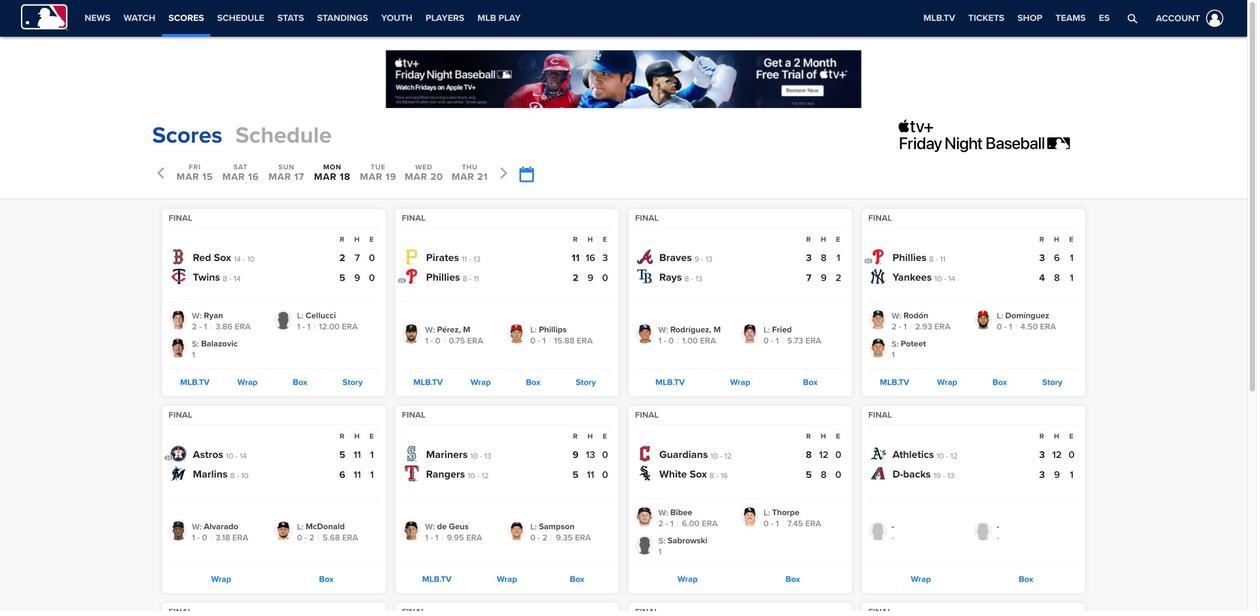 Task type: describe. For each thing, give the bounding box(es) containing it.
rangers image
[[404, 466, 420, 482]]

balazovic image
[[169, 339, 188, 358]]

braves image
[[637, 249, 653, 265]]

thorpe image
[[741, 508, 760, 527]]

red sox image
[[171, 249, 186, 265]]

guardians image
[[637, 446, 653, 462]]

white sox image
[[637, 466, 653, 482]]

mcdonald image
[[274, 522, 293, 541]]

alvarado image
[[169, 522, 188, 541]]

major league baseball image
[[21, 4, 68, 30]]

de geus image
[[402, 522, 421, 541]]

mariners image
[[404, 446, 420, 462]]

top navigation menu bar
[[0, 0, 1248, 37]]

rays image
[[637, 269, 653, 285]]

ryan image
[[169, 311, 188, 330]]

marlins image
[[171, 466, 186, 482]]

phillies image
[[404, 269, 420, 285]]

tertiary navigation element
[[917, 0, 1117, 37]]

phillies image
[[871, 249, 886, 265]]

fried image
[[741, 325, 760, 344]]

sampson image
[[507, 522, 526, 541]]



Task type: locate. For each thing, give the bounding box(es) containing it.
1 secondary navigation element from the left
[[78, 0, 527, 37]]

yankees image
[[871, 269, 886, 285]]

1 horizontal spatial advertisement element
[[899, 119, 1096, 152]]

twins image
[[171, 269, 186, 285]]

pirates image
[[404, 249, 420, 265]]

cellucci image
[[274, 311, 293, 330]]

d backs image
[[871, 466, 886, 482]]

sabrowski image
[[635, 536, 654, 555]]

rodríguez, m image
[[635, 325, 654, 344]]

None text field
[[519, 167, 534, 183]]

poteet image
[[869, 339, 888, 358]]

0 horizontal spatial advertisement element
[[386, 50, 862, 109]]

advertisement element
[[386, 50, 862, 109], [899, 119, 1096, 152]]

0 vertical spatial advertisement element
[[386, 50, 862, 109]]

secondary navigation element
[[78, 0, 527, 37], [527, 0, 637, 37]]

bibee image
[[635, 508, 654, 527]]

pérez, m image
[[402, 325, 421, 344]]

astros image
[[171, 446, 186, 462]]

athletics image
[[871, 446, 886, 462]]

1 vertical spatial advertisement element
[[899, 119, 1096, 152]]

2 secondary navigation element from the left
[[527, 0, 637, 37]]

domínguez image
[[974, 311, 993, 330]]

phillips image
[[507, 325, 526, 344]]

rodón image
[[869, 311, 888, 330]]



Task type: vqa. For each thing, say whether or not it's contained in the screenshot.
top-
no



